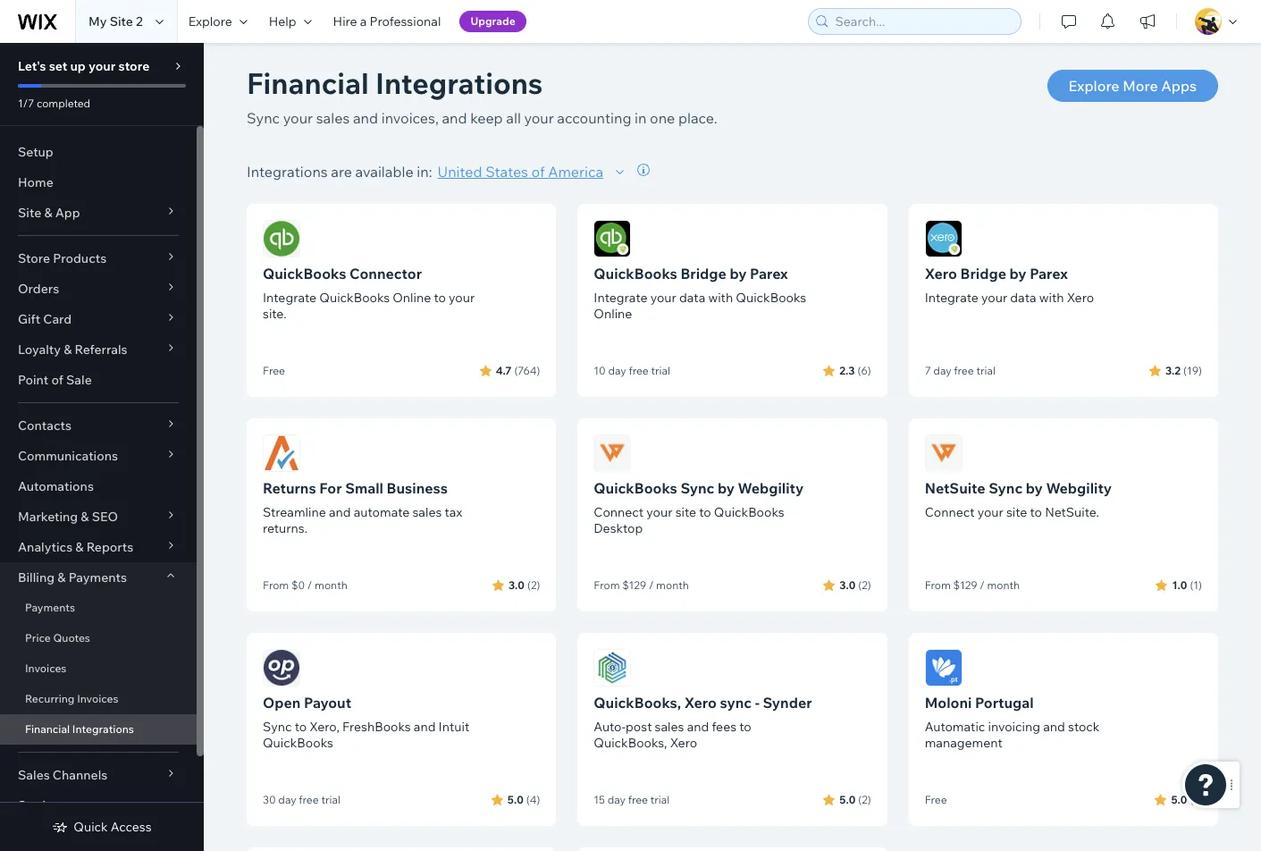 Task type: describe. For each thing, give the bounding box(es) containing it.
1 vertical spatial invoices
[[77, 692, 118, 705]]

gift card button
[[0, 304, 197, 334]]

free for quickbooks,
[[628, 793, 648, 806]]

xero bridge by parex integrate your data with xero
[[925, 265, 1094, 306]]

3.0 for webgility
[[840, 578, 856, 591]]

financial integrations sync your sales and invoices, and keep all your accounting in one place.
[[247, 65, 717, 127]]

open
[[263, 694, 301, 712]]

your inside quickbooks bridge by parex integrate your data with quickbooks online
[[650, 290, 677, 306]]

fees
[[712, 719, 737, 735]]

integrate for quickbooks
[[594, 290, 648, 306]]

& for analytics
[[75, 539, 84, 555]]

2
[[136, 13, 143, 29]]

sync inside quickbooks sync by webgility connect your site to quickbooks desktop
[[681, 479, 715, 497]]

data for xero
[[1010, 290, 1037, 306]]

invoices,
[[381, 109, 439, 127]]

sales channels button
[[0, 760, 197, 790]]

store
[[18, 250, 50, 266]]

1 horizontal spatial integrations
[[247, 163, 328, 181]]

sale
[[66, 372, 92, 388]]

quickbooks bridge by parex logo image
[[594, 220, 631, 257]]

orders button
[[0, 274, 197, 304]]

2 quickbooks, from the top
[[594, 735, 667, 751]]

upgrade
[[471, 14, 515, 28]]

7
[[925, 364, 931, 377]]

analytics & reports button
[[0, 532, 197, 562]]

3.2
[[1166, 363, 1181, 377]]

day for quickbooks
[[608, 364, 626, 377]]

(2) for returns for small business
[[527, 578, 540, 591]]

& for marketing
[[81, 509, 89, 525]]

7 day free trial
[[925, 364, 996, 377]]

3.2 (19)
[[1166, 363, 1202, 377]]

/ for quickbooks
[[649, 578, 654, 592]]

trial for quickbooks
[[651, 364, 670, 377]]

$0
[[291, 578, 305, 592]]

gift card
[[18, 311, 72, 327]]

month for returns
[[315, 578, 348, 592]]

and inside returns for small business streamline and automate sales tax returns.
[[329, 504, 351, 520]]

apps
[[1161, 77, 1197, 95]]

from for netsuite
[[925, 578, 951, 592]]

sales for quickbooks,
[[655, 719, 684, 735]]

access
[[111, 819, 152, 835]]

2.3 (6)
[[840, 363, 871, 377]]

5.0 (1)
[[1171, 792, 1202, 806]]

loyalty & referrals
[[18, 341, 127, 358]]

10
[[594, 364, 606, 377]]

auto-
[[594, 719, 626, 735]]

financial for financial integrations sync your sales and invoices, and keep all your accounting in one place.
[[247, 65, 369, 101]]

site inside site & app dropdown button
[[18, 205, 41, 221]]

explore more apps
[[1069, 77, 1197, 95]]

$129 for quickbooks
[[622, 578, 646, 592]]

by for quickbooks sync by webgility
[[718, 479, 735, 497]]

returns for small business logo image
[[263, 434, 300, 472]]

portugal
[[975, 694, 1034, 712]]

management
[[925, 735, 1003, 751]]

analytics
[[18, 539, 73, 555]]

15
[[594, 793, 605, 806]]

contacts button
[[0, 410, 197, 441]]

5.0 (2)
[[840, 792, 871, 806]]

by for xero bridge by parex
[[1010, 265, 1027, 282]]

day for quickbooks,
[[608, 793, 626, 806]]

billing & payments
[[18, 569, 127, 586]]

integrate for xero
[[925, 290, 979, 306]]

explore for explore more apps
[[1069, 77, 1120, 95]]

from $129 / month for netsuite
[[925, 578, 1020, 592]]

channels
[[53, 767, 108, 783]]

netsuite sync by webgility logo image
[[925, 434, 962, 472]]

sidebar element
[[0, 43, 204, 851]]

/ for returns
[[307, 578, 312, 592]]

3.0 (2) for returns for small business
[[509, 578, 540, 591]]

of inside button
[[531, 163, 545, 181]]

recurring invoices link
[[0, 684, 197, 714]]

price quotes link
[[0, 623, 197, 653]]

& for billing
[[57, 569, 66, 586]]

5.0 for and
[[1171, 792, 1188, 806]]

financial for financial integrations
[[25, 722, 70, 736]]

quickbooks, xero sync ‑ synder logo image
[[594, 649, 631, 687]]

products
[[53, 250, 107, 266]]

in:
[[417, 163, 432, 181]]

webgility for netsuite sync by webgility
[[1046, 479, 1112, 497]]

explore for explore
[[188, 13, 232, 29]]

month for quickbooks
[[656, 578, 689, 592]]

& for loyalty
[[64, 341, 72, 358]]

orders
[[18, 281, 59, 297]]

site & app button
[[0, 198, 197, 228]]

integrate inside quickbooks connector integrate quickbooks online to your site.
[[263, 290, 317, 306]]

recurring
[[25, 692, 75, 705]]

billing
[[18, 569, 55, 586]]

help button
[[258, 0, 322, 43]]

free for moloni portugal
[[925, 793, 947, 806]]

america
[[548, 163, 604, 181]]

$129 for netsuite
[[953, 578, 978, 592]]

and inside open payout sync to xero, freshbooks and intuit quickbooks
[[414, 719, 436, 735]]

all
[[506, 109, 521, 127]]

referrals
[[75, 341, 127, 358]]

free for xero
[[954, 364, 974, 377]]

by for netsuite sync by webgility
[[1026, 479, 1043, 497]]

moloni portugal automatic invoicing and stock management
[[925, 694, 1100, 751]]

connect for netsuite
[[925, 504, 975, 520]]

netsuite.
[[1045, 504, 1100, 520]]

quick access button
[[52, 819, 152, 835]]

month for netsuite
[[987, 578, 1020, 592]]

stock
[[1068, 719, 1100, 735]]

site for netsuite
[[1006, 504, 1027, 520]]

online inside quickbooks bridge by parex integrate your data with quickbooks online
[[594, 306, 632, 322]]

3.0 for business
[[509, 578, 525, 591]]

more
[[1123, 77, 1158, 95]]

free for open
[[299, 793, 319, 806]]

your inside netsuite sync by webgility connect your site to netsuite.
[[978, 504, 1004, 520]]

payments link
[[0, 593, 197, 623]]

1/7
[[18, 97, 34, 110]]

quick
[[74, 819, 108, 835]]

with for quickbooks bridge by parex
[[708, 290, 733, 306]]

to inside quickbooks, xero sync ‑ synder auto-post sales and fees to quickbooks, xero
[[740, 719, 752, 735]]

set
[[49, 58, 67, 74]]

and inside moloni portugal automatic invoicing and stock management
[[1043, 719, 1065, 735]]

(764)
[[514, 363, 540, 377]]

gift
[[18, 311, 40, 327]]

/ for netsuite
[[980, 578, 985, 592]]

data for quickbooks
[[679, 290, 706, 306]]

sales inside financial integrations sync your sales and invoices, and keep all your accounting in one place.
[[316, 109, 350, 127]]

1.0
[[1172, 578, 1188, 591]]

marketing & seo button
[[0, 501, 197, 532]]

from $0 / month
[[263, 578, 348, 592]]

synder
[[763, 694, 812, 712]]

financial integrations
[[25, 722, 134, 736]]

analytics & reports
[[18, 539, 133, 555]]

site for quickbooks
[[675, 504, 696, 520]]

& for site
[[44, 205, 52, 221]]

(1) for invoicing
[[1190, 792, 1202, 806]]

price
[[25, 631, 51, 645]]

loyalty & referrals button
[[0, 334, 197, 365]]

open payout logo image
[[263, 649, 300, 687]]

integrations are available in:
[[247, 163, 432, 181]]

payout
[[304, 694, 351, 712]]

sync inside financial integrations sync your sales and invoices, and keep all your accounting in one place.
[[247, 109, 280, 127]]

and inside quickbooks, xero sync ‑ synder auto-post sales and fees to quickbooks, xero
[[687, 719, 709, 735]]

online inside quickbooks connector integrate quickbooks online to your site.
[[393, 290, 431, 306]]

sync
[[720, 694, 752, 712]]

open payout sync to xero, freshbooks and intuit quickbooks
[[263, 694, 469, 751]]

netsuite sync by webgility connect your site to netsuite.
[[925, 479, 1112, 520]]

5.0 for xero,
[[508, 792, 524, 806]]

4.7
[[496, 363, 512, 377]]

let's set up your store
[[18, 58, 150, 74]]

tax
[[445, 504, 462, 520]]

sales channels
[[18, 767, 108, 783]]

your inside "sidebar" element
[[88, 58, 116, 74]]

up
[[70, 58, 86, 74]]

parex for xero bridge by parex
[[1030, 265, 1068, 282]]

Search... field
[[830, 9, 1015, 34]]



Task type: vqa. For each thing, say whether or not it's contained in the screenshot.


Task type: locate. For each thing, give the bounding box(es) containing it.
loyalty
[[18, 341, 61, 358]]

2 horizontal spatial month
[[987, 578, 1020, 592]]

financial down recurring
[[25, 722, 70, 736]]

1 vertical spatial quickbooks,
[[594, 735, 667, 751]]

data inside xero bridge by parex integrate your data with xero
[[1010, 290, 1037, 306]]

1 data from the left
[[679, 290, 706, 306]]

explore left the more
[[1069, 77, 1120, 95]]

& left reports
[[75, 539, 84, 555]]

1 horizontal spatial site
[[1006, 504, 1027, 520]]

2 vertical spatial integrations
[[72, 722, 134, 736]]

integrations inside financial integrations sync your sales and invoices, and keep all your accounting in one place.
[[375, 65, 543, 101]]

accounting
[[557, 109, 632, 127]]

explore inside button
[[1069, 77, 1120, 95]]

integrate down quickbooks bridge by parex logo
[[594, 290, 648, 306]]

bridge inside xero bridge by parex integrate your data with xero
[[960, 265, 1006, 282]]

from $129 / month down desktop
[[594, 578, 689, 592]]

communications button
[[0, 441, 197, 471]]

integrate inside quickbooks bridge by parex integrate your data with quickbooks online
[[594, 290, 648, 306]]

from
[[263, 578, 289, 592], [594, 578, 620, 592], [925, 578, 951, 592]]

webgility inside netsuite sync by webgility connect your site to netsuite.
[[1046, 479, 1112, 497]]

0 horizontal spatial connect
[[594, 504, 644, 520]]

invoices
[[25, 661, 66, 675], [77, 692, 118, 705]]

1 vertical spatial (1)
[[1190, 792, 1202, 806]]

and left stock
[[1043, 719, 1065, 735]]

1 from from the left
[[263, 578, 289, 592]]

3.0 (2) for quickbooks sync by webgility
[[840, 578, 871, 591]]

1 horizontal spatial webgility
[[1046, 479, 1112, 497]]

trial for xero
[[976, 364, 996, 377]]

trial right 15
[[650, 793, 670, 806]]

(2) for quickbooks, xero sync ‑ synder
[[858, 792, 871, 806]]

1 (1) from the top
[[1190, 578, 1202, 591]]

sales down business
[[413, 504, 442, 520]]

2 5.0 from the left
[[840, 792, 856, 806]]

3 / from the left
[[980, 578, 985, 592]]

billing & payments button
[[0, 562, 197, 593]]

2 horizontal spatial integrate
[[925, 290, 979, 306]]

site left netsuite.
[[1006, 504, 1027, 520]]

quickbooks
[[263, 265, 346, 282], [594, 265, 677, 282], [319, 290, 390, 306], [736, 290, 806, 306], [594, 479, 677, 497], [714, 504, 785, 520], [263, 735, 333, 751]]

financial down help button at the left of the page
[[247, 65, 369, 101]]

with for xero bridge by parex
[[1039, 290, 1064, 306]]

0 horizontal spatial from $129 / month
[[594, 578, 689, 592]]

quickbooks inside open payout sync to xero, freshbooks and intuit quickbooks
[[263, 735, 333, 751]]

sync inside open payout sync to xero, freshbooks and intuit quickbooks
[[263, 719, 292, 735]]

2 month from the left
[[656, 578, 689, 592]]

0 horizontal spatial webgility
[[738, 479, 804, 497]]

2 site from the left
[[1006, 504, 1027, 520]]

0 vertical spatial sales
[[316, 109, 350, 127]]

2.3
[[840, 363, 855, 377]]

month down netsuite sync by webgility connect your site to netsuite.
[[987, 578, 1020, 592]]

0 horizontal spatial $129
[[622, 578, 646, 592]]

1 vertical spatial explore
[[1069, 77, 1120, 95]]

2 $129 from the left
[[953, 578, 978, 592]]

free for quickbooks connector
[[263, 364, 285, 377]]

integrations inside "sidebar" element
[[72, 722, 134, 736]]

free right 15
[[628, 793, 648, 806]]

upgrade button
[[460, 11, 526, 32]]

1 vertical spatial free
[[925, 793, 947, 806]]

day for open
[[278, 793, 296, 806]]

site & app
[[18, 205, 80, 221]]

online
[[393, 290, 431, 306], [594, 306, 632, 322]]

integrate down quickbooks connector logo
[[263, 290, 317, 306]]

parex for quickbooks bridge by parex
[[750, 265, 788, 282]]

bridge for xero
[[960, 265, 1006, 282]]

from up moloni portugal logo
[[925, 578, 951, 592]]

2 / from the left
[[649, 578, 654, 592]]

0 horizontal spatial month
[[315, 578, 348, 592]]

0 horizontal spatial explore
[[188, 13, 232, 29]]

setup link
[[0, 137, 197, 167]]

connect down netsuite
[[925, 504, 975, 520]]

30
[[263, 793, 276, 806]]

day for xero
[[934, 364, 952, 377]]

0 horizontal spatial sales
[[316, 109, 350, 127]]

with
[[708, 290, 733, 306], [1039, 290, 1064, 306]]

trial right '10'
[[651, 364, 670, 377]]

from for quickbooks
[[594, 578, 620, 592]]

1 5.0 from the left
[[508, 792, 524, 806]]

& inside popup button
[[57, 569, 66, 586]]

2 horizontal spatial sales
[[655, 719, 684, 735]]

connector
[[350, 265, 422, 282]]

0 vertical spatial quickbooks,
[[594, 694, 681, 712]]

3.0 (2)
[[509, 578, 540, 591], [840, 578, 871, 591]]

2 horizontal spatial 5.0
[[1171, 792, 1188, 806]]

connect down the quickbooks sync by webgility logo
[[594, 504, 644, 520]]

0 vertical spatial financial
[[247, 65, 369, 101]]

bridge for quickbooks
[[681, 265, 727, 282]]

$129 down desktop
[[622, 578, 646, 592]]

netsuite
[[925, 479, 986, 497]]

quickbooks connector logo image
[[263, 220, 300, 257]]

0 horizontal spatial integrate
[[263, 290, 317, 306]]

0 horizontal spatial bridge
[[681, 265, 727, 282]]

site inside quickbooks sync by webgility connect your site to quickbooks desktop
[[675, 504, 696, 520]]

with inside xero bridge by parex integrate your data with xero
[[1039, 290, 1064, 306]]

month down quickbooks sync by webgility connect your site to quickbooks desktop
[[656, 578, 689, 592]]

0 vertical spatial site
[[110, 13, 133, 29]]

trial for quickbooks,
[[650, 793, 670, 806]]

quickbooks, up post
[[594, 694, 681, 712]]

quickbooks sync by webgility connect your site to quickbooks desktop
[[594, 479, 804, 536]]

1 webgility from the left
[[738, 479, 804, 497]]

0 horizontal spatial 5.0
[[508, 792, 524, 806]]

free down management
[[925, 793, 947, 806]]

1 horizontal spatial $129
[[953, 578, 978, 592]]

of right states
[[531, 163, 545, 181]]

& left seo
[[81, 509, 89, 525]]

by inside quickbooks sync by webgility connect your site to quickbooks desktop
[[718, 479, 735, 497]]

2 integrate from the left
[[594, 290, 648, 306]]

your inside quickbooks connector integrate quickbooks online to your site.
[[449, 290, 475, 306]]

site right desktop
[[675, 504, 696, 520]]

in
[[635, 109, 647, 127]]

0 horizontal spatial with
[[708, 290, 733, 306]]

webgility for quickbooks sync by webgility
[[738, 479, 804, 497]]

free right 30
[[299, 793, 319, 806]]

1 horizontal spatial financial
[[247, 65, 369, 101]]

2 connect from the left
[[925, 504, 975, 520]]

2 webgility from the left
[[1046, 479, 1112, 497]]

trial right 7
[[976, 364, 996, 377]]

0 vertical spatial integrations
[[375, 65, 543, 101]]

1 vertical spatial site
[[18, 205, 41, 221]]

connect for quickbooks
[[594, 504, 644, 520]]

and left fees
[[687, 719, 709, 735]]

point
[[18, 372, 49, 388]]

returns
[[263, 479, 316, 497]]

1 horizontal spatial /
[[649, 578, 654, 592]]

0 vertical spatial explore
[[188, 13, 232, 29]]

2 horizontal spatial /
[[980, 578, 985, 592]]

day right 15
[[608, 793, 626, 806]]

payments up price quotes
[[25, 601, 75, 614]]

0 horizontal spatial financial
[[25, 722, 70, 736]]

and left keep
[[442, 109, 467, 127]]

bridge inside quickbooks bridge by parex integrate your data with quickbooks online
[[681, 265, 727, 282]]

payments
[[69, 569, 127, 586], [25, 601, 75, 614]]

hire a professional link
[[322, 0, 452, 43]]

2 horizontal spatial integrations
[[375, 65, 543, 101]]

1 horizontal spatial bridge
[[960, 265, 1006, 282]]

integrations for financial integrations
[[72, 722, 134, 736]]

by inside netsuite sync by webgility connect your site to netsuite.
[[1026, 479, 1043, 497]]

small
[[345, 479, 384, 497]]

3 integrate from the left
[[925, 290, 979, 306]]

(19)
[[1184, 363, 1202, 377]]

integrations left are
[[247, 163, 328, 181]]

store products button
[[0, 243, 197, 274]]

1 vertical spatial payments
[[25, 601, 75, 614]]

recurring invoices
[[25, 692, 118, 705]]

1 integrate from the left
[[263, 290, 317, 306]]

integrate inside xero bridge by parex integrate your data with xero
[[925, 290, 979, 306]]

site inside netsuite sync by webgility connect your site to netsuite.
[[1006, 504, 1027, 520]]

1 3.0 from the left
[[509, 578, 525, 591]]

30 day free trial
[[263, 793, 340, 806]]

sales for returns
[[413, 504, 442, 520]]

0 horizontal spatial parex
[[750, 265, 788, 282]]

2 with from the left
[[1039, 290, 1064, 306]]

by
[[730, 265, 747, 282], [1010, 265, 1027, 282], [718, 479, 735, 497], [1026, 479, 1043, 497]]

0 vertical spatial free
[[263, 364, 285, 377]]

sales right post
[[655, 719, 684, 735]]

and left invoices,
[[353, 109, 378, 127]]

1.0 (1)
[[1172, 578, 1202, 591]]

to inside netsuite sync by webgility connect your site to netsuite.
[[1030, 504, 1042, 520]]

your
[[88, 58, 116, 74], [283, 109, 313, 127], [524, 109, 554, 127], [449, 290, 475, 306], [650, 290, 677, 306], [981, 290, 1008, 306], [647, 504, 673, 520], [978, 504, 1004, 520]]

1 $129 from the left
[[622, 578, 646, 592]]

1 vertical spatial sales
[[413, 504, 442, 520]]

0 horizontal spatial 3.0
[[509, 578, 525, 591]]

explore right 2
[[188, 13, 232, 29]]

1 parex from the left
[[750, 265, 788, 282]]

1 horizontal spatial 3.0 (2)
[[840, 578, 871, 591]]

0 horizontal spatial online
[[393, 290, 431, 306]]

2 horizontal spatial from
[[925, 578, 951, 592]]

help
[[269, 13, 296, 29]]

from down desktop
[[594, 578, 620, 592]]

to inside open payout sync to xero, freshbooks and intuit quickbooks
[[295, 719, 307, 735]]

data inside quickbooks bridge by parex integrate your data with quickbooks online
[[679, 290, 706, 306]]

month right $0
[[315, 578, 348, 592]]

free
[[263, 364, 285, 377], [925, 793, 947, 806]]

my site 2
[[88, 13, 143, 29]]

store
[[118, 58, 150, 74]]

1 / from the left
[[307, 578, 312, 592]]

and left intuit
[[414, 719, 436, 735]]

intuit
[[439, 719, 469, 735]]

invoices down invoices link
[[77, 692, 118, 705]]

automations
[[18, 478, 94, 494]]

from for returns
[[263, 578, 289, 592]]

(6)
[[858, 363, 871, 377]]

site
[[110, 13, 133, 29], [18, 205, 41, 221]]

1 vertical spatial integrations
[[247, 163, 328, 181]]

0 horizontal spatial integrations
[[72, 722, 134, 736]]

integrate down xero bridge by parex logo
[[925, 290, 979, 306]]

1 connect from the left
[[594, 504, 644, 520]]

parex inside xero bridge by parex integrate your data with xero
[[1030, 265, 1068, 282]]

financial inside "sidebar" element
[[25, 722, 70, 736]]

0 vertical spatial invoices
[[25, 661, 66, 675]]

your inside quickbooks sync by webgility connect your site to quickbooks desktop
[[647, 504, 673, 520]]

1 horizontal spatial online
[[594, 306, 632, 322]]

webgility inside quickbooks sync by webgility connect your site to quickbooks desktop
[[738, 479, 804, 497]]

1 horizontal spatial connect
[[925, 504, 975, 520]]

0 horizontal spatial data
[[679, 290, 706, 306]]

1/7 completed
[[18, 97, 90, 110]]

1 horizontal spatial from $129 / month
[[925, 578, 1020, 592]]

of inside "sidebar" element
[[51, 372, 63, 388]]

0 horizontal spatial invoices
[[25, 661, 66, 675]]

payments inside popup button
[[69, 569, 127, 586]]

moloni
[[925, 694, 972, 712]]

online up '10'
[[594, 306, 632, 322]]

returns.
[[263, 520, 308, 536]]

& left app
[[44, 205, 52, 221]]

communications
[[18, 448, 118, 464]]

from $129 / month for quickbooks
[[594, 578, 689, 592]]

1 vertical spatial of
[[51, 372, 63, 388]]

integrations for financial integrations sync your sales and invoices, and keep all your accounting in one place.
[[375, 65, 543, 101]]

4.7 (764)
[[496, 363, 540, 377]]

0 horizontal spatial /
[[307, 578, 312, 592]]

your inside xero bridge by parex integrate your data with xero
[[981, 290, 1008, 306]]

integrations up keep
[[375, 65, 543, 101]]

of left sale
[[51, 372, 63, 388]]

free for quickbooks
[[629, 364, 649, 377]]

2 data from the left
[[1010, 290, 1037, 306]]

1 horizontal spatial 5.0
[[840, 792, 856, 806]]

1 bridge from the left
[[681, 265, 727, 282]]

$129 up moloni portugal logo
[[953, 578, 978, 592]]

place.
[[678, 109, 717, 127]]

1 horizontal spatial data
[[1010, 290, 1037, 306]]

0 vertical spatial payments
[[69, 569, 127, 586]]

2 (1) from the top
[[1190, 792, 1202, 806]]

and down 'for'
[[329, 504, 351, 520]]

online down connector
[[393, 290, 431, 306]]

(1) for webgility
[[1190, 578, 1202, 591]]

0 horizontal spatial of
[[51, 372, 63, 388]]

parex inside quickbooks bridge by parex integrate your data with quickbooks online
[[750, 265, 788, 282]]

1 horizontal spatial integrate
[[594, 290, 648, 306]]

1 with from the left
[[708, 290, 733, 306]]

explore more apps button
[[1047, 70, 1218, 102]]

15 day free trial
[[594, 793, 670, 806]]

sales inside quickbooks, xero sync ‑ synder auto-post sales and fees to quickbooks, xero
[[655, 719, 684, 735]]

trial for open
[[321, 793, 340, 806]]

free right '10'
[[629, 364, 649, 377]]

10 day free trial
[[594, 364, 670, 377]]

by inside xero bridge by parex integrate your data with xero
[[1010, 265, 1027, 282]]

marketing
[[18, 509, 78, 525]]

quotes
[[53, 631, 90, 645]]

by for quickbooks bridge by parex
[[730, 265, 747, 282]]

to
[[434, 290, 446, 306], [699, 504, 711, 520], [1030, 504, 1042, 520], [295, 719, 307, 735], [740, 719, 752, 735]]

by inside quickbooks bridge by parex integrate your data with quickbooks online
[[730, 265, 747, 282]]

quickbooks,
[[594, 694, 681, 712], [594, 735, 667, 751]]

1 horizontal spatial explore
[[1069, 77, 1120, 95]]

contacts
[[18, 417, 71, 434]]

5.0 (4)
[[508, 792, 540, 806]]

0 horizontal spatial site
[[675, 504, 696, 520]]

from $129 / month up moloni portugal logo
[[925, 578, 1020, 592]]

1 from $129 / month from the left
[[594, 578, 689, 592]]

day right 30
[[278, 793, 296, 806]]

bridge
[[681, 265, 727, 282], [960, 265, 1006, 282]]

sales up integrations are available in:
[[316, 109, 350, 127]]

home link
[[0, 167, 197, 198]]

financial inside financial integrations sync your sales and invoices, and keep all your accounting in one place.
[[247, 65, 369, 101]]

&
[[44, 205, 52, 221], [64, 341, 72, 358], [81, 509, 89, 525], [75, 539, 84, 555], [57, 569, 66, 586]]

0 horizontal spatial site
[[18, 205, 41, 221]]

1 horizontal spatial 3.0
[[840, 578, 856, 591]]

site left 2
[[110, 13, 133, 29]]

1 horizontal spatial of
[[531, 163, 545, 181]]

sales inside returns for small business streamline and automate sales tax returns.
[[413, 504, 442, 520]]

3 month from the left
[[987, 578, 1020, 592]]

integrations down 'recurring invoices' link
[[72, 722, 134, 736]]

site down home
[[18, 205, 41, 221]]

free down site.
[[263, 364, 285, 377]]

1 horizontal spatial from
[[594, 578, 620, 592]]

5.0 for synder
[[840, 792, 856, 806]]

free right 7
[[954, 364, 974, 377]]

$129
[[622, 578, 646, 592], [953, 578, 978, 592]]

with inside quickbooks bridge by parex integrate your data with quickbooks online
[[708, 290, 733, 306]]

1 horizontal spatial invoices
[[77, 692, 118, 705]]

0 horizontal spatial 3.0 (2)
[[509, 578, 540, 591]]

3 5.0 from the left
[[1171, 792, 1188, 806]]

1 horizontal spatial free
[[925, 793, 947, 806]]

xero bridge by parex logo image
[[925, 220, 962, 257]]

invoicing
[[988, 719, 1041, 735]]

1 site from the left
[[675, 504, 696, 520]]

1 3.0 (2) from the left
[[509, 578, 540, 591]]

1 horizontal spatial sales
[[413, 504, 442, 520]]

streamline
[[263, 504, 326, 520]]

2 from $129 / month from the left
[[925, 578, 1020, 592]]

2 vertical spatial sales
[[655, 719, 684, 735]]

seo
[[92, 509, 118, 525]]

1 horizontal spatial site
[[110, 13, 133, 29]]

2 3.0 (2) from the left
[[840, 578, 871, 591]]

0 horizontal spatial from
[[263, 578, 289, 592]]

1 vertical spatial financial
[[25, 722, 70, 736]]

5.0
[[508, 792, 524, 806], [840, 792, 856, 806], [1171, 792, 1188, 806]]

connect inside netsuite sync by webgility connect your site to netsuite.
[[925, 504, 975, 520]]

to inside quickbooks connector integrate quickbooks online to your site.
[[434, 290, 446, 306]]

to inside quickbooks sync by webgility connect your site to quickbooks desktop
[[699, 504, 711, 520]]

1 horizontal spatial month
[[656, 578, 689, 592]]

day right '10'
[[608, 364, 626, 377]]

professional
[[370, 13, 441, 29]]

2 bridge from the left
[[960, 265, 1006, 282]]

moloni portugal logo image
[[925, 649, 962, 687]]

1 horizontal spatial with
[[1039, 290, 1064, 306]]

& right loyalty
[[64, 341, 72, 358]]

invoices up recurring
[[25, 661, 66, 675]]

states
[[486, 163, 528, 181]]

(2) for quickbooks sync by webgility
[[858, 578, 871, 591]]

2 parex from the left
[[1030, 265, 1068, 282]]

sync inside netsuite sync by webgility connect your site to netsuite.
[[989, 479, 1023, 497]]

from left $0
[[263, 578, 289, 592]]

0 vertical spatial (1)
[[1190, 578, 1202, 591]]

quickbooks, xero sync ‑ synder auto-post sales and fees to quickbooks, xero
[[594, 694, 812, 751]]

hire
[[333, 13, 357, 29]]

quickbooks sync by webgility logo image
[[594, 434, 631, 472]]

connect inside quickbooks sync by webgility connect your site to quickbooks desktop
[[594, 504, 644, 520]]

1 month from the left
[[315, 578, 348, 592]]

3 from from the left
[[925, 578, 951, 592]]

0 vertical spatial of
[[531, 163, 545, 181]]

integrate
[[263, 290, 317, 306], [594, 290, 648, 306], [925, 290, 979, 306]]

1 quickbooks, from the top
[[594, 694, 681, 712]]

2 3.0 from the left
[[840, 578, 856, 591]]

payments down analytics & reports popup button
[[69, 569, 127, 586]]

quickbooks, up 15 day free trial
[[594, 735, 667, 751]]

& inside popup button
[[75, 539, 84, 555]]

0 horizontal spatial free
[[263, 364, 285, 377]]

& right the billing
[[57, 569, 66, 586]]

quickbooks connector integrate quickbooks online to your site.
[[263, 265, 475, 322]]

2 from from the left
[[594, 578, 620, 592]]

day right 7
[[934, 364, 952, 377]]

trial
[[651, 364, 670, 377], [976, 364, 996, 377], [321, 793, 340, 806], [650, 793, 670, 806]]

point of sale link
[[0, 365, 197, 395]]

1 horizontal spatial parex
[[1030, 265, 1068, 282]]

quick access
[[74, 819, 152, 835]]

integrations
[[375, 65, 543, 101], [247, 163, 328, 181], [72, 722, 134, 736]]

trial right 30
[[321, 793, 340, 806]]



